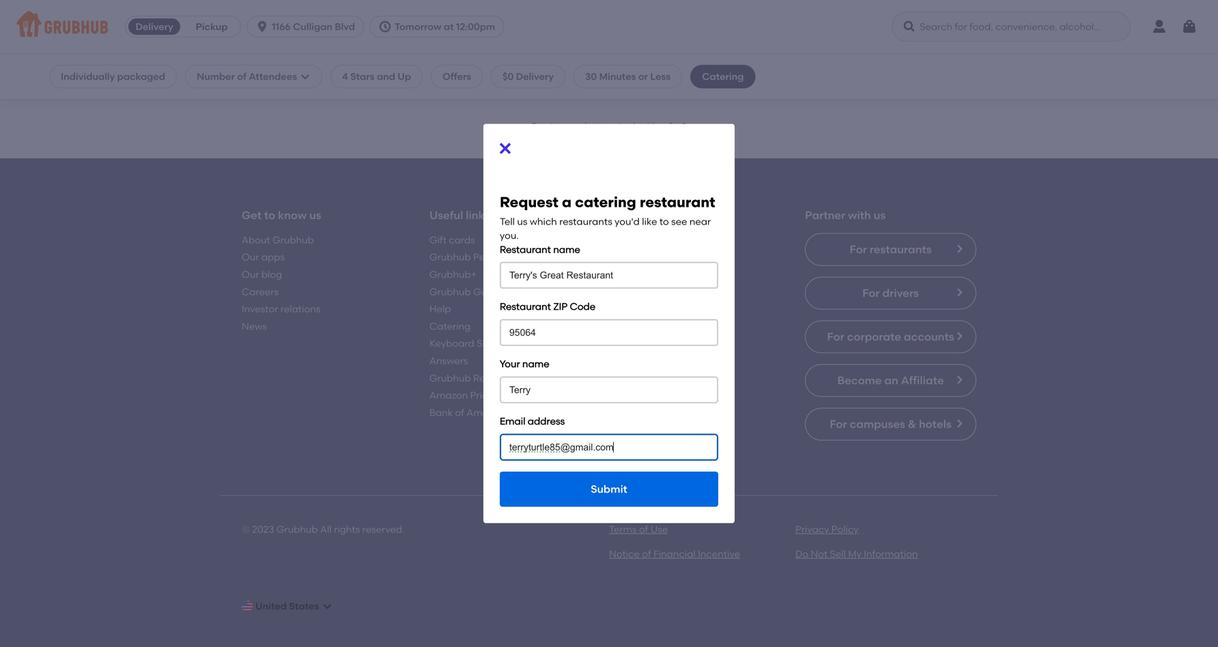 Task type: vqa. For each thing, say whether or not it's contained in the screenshot.
apps
yes



Task type: describe. For each thing, give the bounding box(es) containing it.
closed
[[280, 62, 313, 74]]

1 our from the top
[[242, 252, 259, 263]]

financial
[[654, 549, 696, 560]]

with for partner
[[849, 209, 871, 222]]

keyboard shortcuts link
[[430, 338, 521, 350]]

Restaurant name text field
[[500, 262, 719, 289]]

news link
[[242, 321, 267, 332]]

packaged
[[117, 71, 165, 82]]

catering inside the 'request a catering restaurant tell us which restaurants you'd like to see near you.'
[[575, 194, 637, 211]]

catering inside button
[[570, 140, 609, 152]]

© 2023 grubhub all rights reserved.
[[242, 524, 405, 536]]

amazon
[[430, 390, 468, 401]]

or
[[639, 71, 648, 82]]

Email address email field
[[500, 434, 719, 461]]

twitter
[[618, 252, 649, 263]]

my
[[849, 549, 862, 560]]

answers link
[[430, 355, 468, 367]]

new
[[549, 140, 568, 152]]

offers
[[443, 71, 471, 82]]

of for number
[[237, 71, 247, 82]]

gift cards grubhub perks grubhub+ grubhub guarantee help catering keyboard shortcuts answers grubhub rewards amazon prime deal bank of america
[[430, 234, 524, 419]]

rewards
[[473, 372, 514, 384]]

30
[[585, 71, 597, 82]]

us up the for restaurants
[[874, 209, 886, 222]]

grubhub perks link
[[430, 252, 498, 263]]

suggest
[[500, 140, 538, 152]]

culligan
[[293, 21, 333, 32]]

catering link
[[430, 321, 471, 332]]

1 vertical spatial restaurants
[[870, 243, 932, 256]]

number
[[197, 71, 235, 82]]

perks
[[473, 252, 498, 263]]

2 our from the top
[[242, 269, 259, 280]]

for corporate accounts
[[828, 330, 955, 343]]

grubhub inside button
[[677, 140, 719, 152]]

about grubhub link
[[242, 234, 314, 246]]

which
[[530, 216, 557, 228]]

at
[[444, 21, 454, 32]]

svg image inside tomorrow at 12:00pm button
[[378, 20, 392, 33]]

news
[[242, 321, 267, 332]]

subscription pass image
[[57, 49, 69, 58]]

restaurant inside the 'request a catering restaurant tell us which restaurants you'd like to see near you.'
[[640, 194, 716, 211]]

relations
[[281, 303, 321, 315]]

terms of use link
[[609, 524, 668, 536]]

minutes
[[600, 71, 636, 82]]

blvd
[[335, 21, 355, 32]]

partner
[[805, 209, 846, 222]]

name for restaurant name
[[554, 244, 581, 255]]

information
[[864, 549, 918, 560]]

(5)
[[88, 62, 100, 74]]

privacy policy
[[796, 524, 859, 536]]

for for for restaurants
[[850, 243, 867, 256]]

catering inside gift cards grubhub perks grubhub+ grubhub guarantee help catering keyboard shortcuts answers grubhub rewards amazon prime deal bank of america
[[430, 321, 471, 332]]

restaurant zip code
[[500, 301, 596, 313]]

individually
[[61, 71, 115, 82]]

the abuela logo image
[[142, 0, 229, 38]]

3.6 (5)
[[72, 62, 100, 74]]

30 minutes or less
[[585, 71, 671, 82]]

svg image inside united states button
[[322, 601, 333, 612]]

$0
[[503, 71, 514, 82]]

useful
[[430, 209, 463, 222]]

0 vertical spatial catering
[[702, 71, 744, 82]]

for restaurants link
[[805, 233, 977, 266]]

careers
[[242, 286, 279, 298]]

code
[[570, 301, 596, 313]]

delivery inside button
[[136, 21, 173, 32]]

0 horizontal spatial to
[[264, 209, 275, 222]]

apps
[[262, 252, 285, 263]]

restaurant for restaurant name
[[500, 244, 551, 255]]

&
[[908, 418, 917, 431]]

about grubhub our apps our blog careers investor relations news
[[242, 234, 321, 332]]

bank
[[430, 407, 453, 419]]

delivery button
[[126, 16, 183, 38]]

you'd
[[615, 216, 640, 228]]

become an affiliate
[[838, 374, 944, 387]]

amazon prime deal link
[[430, 390, 521, 401]]

grubhub down grubhub+
[[430, 286, 471, 298]]

less
[[651, 71, 671, 82]]

know
[[278, 209, 307, 222]]

restaurant name
[[500, 244, 581, 255]]

all
[[320, 524, 332, 536]]

grubhub guarantee link
[[430, 286, 524, 298]]

0 vertical spatial see
[[559, 121, 575, 133]]

grubhub left all
[[277, 524, 318, 536]]

2023
[[252, 524, 274, 536]]

see inside the 'request a catering restaurant tell us which restaurants you'd like to see near you.'
[[672, 216, 688, 228]]

of inside gift cards grubhub perks grubhub+ grubhub guarantee help catering keyboard shortcuts answers grubhub rewards amazon prime deal bank of america
[[455, 407, 464, 419]]

main navigation navigation
[[0, 0, 1219, 54]]

4
[[342, 71, 348, 82]]

don't
[[532, 121, 557, 133]]

you.
[[500, 230, 519, 241]]

©
[[242, 524, 250, 536]]

submit
[[591, 483, 628, 496]]

•
[[103, 62, 107, 74]]

rights
[[334, 524, 360, 536]]

your name
[[500, 358, 550, 370]]

deal
[[500, 390, 521, 401]]

us right know
[[309, 209, 321, 222]]

about
[[242, 234, 270, 246]]

don't see what you're looking for?
[[532, 121, 687, 133]]

attendees
[[249, 71, 297, 82]]

restaurants inside the 'request a catering restaurant tell us which restaurants you'd like to see near you.'
[[560, 216, 613, 228]]

svg image inside 1166 culligan blvd button
[[256, 20, 269, 33]]

Restaurant ZIP Code telephone field
[[500, 319, 719, 346]]

become an affiliate link
[[805, 364, 977, 397]]



Task type: locate. For each thing, give the bounding box(es) containing it.
for down partner with us
[[850, 243, 867, 256]]

grubhub down gift cards link
[[430, 252, 471, 263]]

us
[[309, 209, 321, 222], [692, 209, 704, 222], [874, 209, 886, 222], [517, 216, 528, 228]]

1 horizontal spatial svg image
[[378, 20, 392, 33]]

see up new
[[559, 121, 575, 133]]

0 horizontal spatial with
[[667, 209, 690, 222]]

catering up keyboard
[[430, 321, 471, 332]]

a for request
[[562, 194, 572, 211]]

svg image right states
[[322, 601, 333, 612]]

svg image
[[1182, 18, 1198, 35], [256, 20, 269, 33], [903, 20, 917, 33], [300, 71, 311, 82]]

tomorrow
[[395, 21, 442, 32]]

grubhub
[[677, 140, 719, 152], [273, 234, 314, 246], [430, 252, 471, 263], [430, 286, 471, 298], [430, 372, 471, 384], [277, 524, 318, 536]]

svg image left tomorrow
[[378, 20, 392, 33]]

1 vertical spatial restaurant
[[640, 194, 716, 211]]

individually packaged
[[61, 71, 165, 82]]

us right tell
[[517, 216, 528, 228]]

our up careers "link"
[[242, 269, 259, 280]]

grubhub inside about grubhub our apps our blog careers investor relations news
[[273, 234, 314, 246]]

0 horizontal spatial name
[[523, 358, 550, 370]]

svg image left new
[[497, 140, 514, 157]]

1 horizontal spatial delivery
[[516, 71, 554, 82]]

language select image
[[242, 601, 253, 612]]

restaurant down looking
[[612, 140, 660, 152]]

catering down what
[[570, 140, 609, 152]]

1166 culligan blvd button
[[247, 16, 370, 38]]

0 vertical spatial restaurant
[[612, 140, 660, 152]]

name down which
[[554, 244, 581, 255]]

our apps link
[[242, 252, 285, 263]]

campuses
[[850, 418, 906, 431]]

email address
[[500, 416, 565, 427]]

1 with from the left
[[667, 209, 690, 222]]

0 vertical spatial name
[[554, 244, 581, 255]]

tomorrow at 12:00pm button
[[370, 16, 510, 38]]

0 vertical spatial catering
[[570, 140, 609, 152]]

1 vertical spatial catering
[[575, 194, 637, 211]]

get
[[242, 209, 262, 222]]

1 vertical spatial see
[[672, 216, 688, 228]]

do not sell my information link
[[796, 549, 918, 560]]

0 horizontal spatial catering
[[430, 321, 471, 332]]

up
[[398, 71, 411, 82]]

12:00pm
[[456, 21, 495, 32]]

for inside 'link'
[[830, 418, 848, 431]]

connect
[[618, 209, 664, 222]]

restaurants up the drivers
[[870, 243, 932, 256]]

see left near
[[672, 216, 688, 228]]

1 horizontal spatial a
[[562, 194, 572, 211]]

name right your on the bottom
[[523, 358, 550, 370]]

catering right less
[[702, 71, 744, 82]]

1 horizontal spatial see
[[672, 216, 688, 228]]

our
[[242, 252, 259, 263], [242, 269, 259, 280]]

2 horizontal spatial svg image
[[497, 140, 514, 157]]

to right get
[[264, 209, 275, 222]]

1 vertical spatial delivery
[[516, 71, 554, 82]]

grubhub down for?
[[677, 140, 719, 152]]

catering up you'd
[[575, 194, 637, 211]]

0 horizontal spatial a
[[540, 140, 546, 152]]

0 vertical spatial our
[[242, 252, 259, 263]]

1 horizontal spatial to
[[660, 216, 669, 228]]

notice of financial incentive
[[609, 549, 741, 560]]

for left corporate
[[828, 330, 845, 343]]

cards
[[449, 234, 475, 246]]

for for for campuses & hotels
[[830, 418, 848, 431]]

a for suggest
[[540, 140, 546, 152]]

for?
[[669, 121, 687, 133]]

1 vertical spatial name
[[523, 358, 550, 370]]

1 horizontal spatial catering
[[702, 71, 744, 82]]

main content
[[0, 0, 1219, 648]]

restaurant for restaurant zip code
[[500, 301, 551, 313]]

of right the notice
[[642, 549, 652, 560]]

3.6
[[72, 62, 85, 74]]

2 with from the left
[[849, 209, 871, 222]]

to right like
[[660, 216, 669, 228]]

1166
[[272, 21, 291, 32]]

0 vertical spatial svg image
[[378, 20, 392, 33]]

for left the drivers
[[863, 286, 880, 300]]

a inside suggest a new catering restaurant for grubhub button
[[540, 140, 546, 152]]

incentive
[[698, 549, 741, 560]]

of for notice
[[642, 549, 652, 560]]

1 vertical spatial restaurant
[[500, 301, 551, 313]]

the
[[72, 47, 92, 60]]

star icon image
[[57, 63, 68, 74]]

gift
[[430, 234, 447, 246]]

number of attendees
[[197, 71, 297, 82]]

delivery up the abuela link
[[136, 21, 173, 32]]

grubhub rewards link
[[430, 372, 514, 384]]

a left new
[[540, 140, 546, 152]]

delivery
[[136, 21, 173, 32], [516, 71, 554, 82]]

main content containing the abuela
[[0, 0, 1219, 648]]

help link
[[430, 303, 451, 315]]

a right request at the top left of page
[[562, 194, 572, 211]]

Your name text field
[[500, 377, 719, 404]]

2 vertical spatial svg image
[[322, 601, 333, 612]]

with for connect
[[667, 209, 690, 222]]

zip
[[554, 301, 568, 313]]

suggest a new catering restaurant for grubhub
[[500, 140, 719, 152]]

abuela
[[95, 47, 134, 60]]

restaurant down you.
[[500, 244, 551, 255]]

1 vertical spatial svg image
[[497, 140, 514, 157]]

what
[[577, 121, 601, 133]]

0 vertical spatial restaurants
[[560, 216, 613, 228]]

near
[[690, 216, 711, 228]]

become
[[838, 374, 882, 387]]

1 restaurant from the top
[[500, 244, 551, 255]]

youtube
[[618, 286, 657, 298]]

2 restaurant from the top
[[500, 301, 551, 313]]

affiliate
[[901, 374, 944, 387]]

grubhub down know
[[273, 234, 314, 246]]

restaurants left you'd
[[560, 216, 613, 228]]

restaurant down guarantee
[[500, 301, 551, 313]]

with
[[667, 209, 690, 222], [849, 209, 871, 222]]

of for terms
[[639, 524, 649, 536]]

catering
[[702, 71, 744, 82], [430, 321, 471, 332]]

united
[[255, 601, 287, 612]]

for for for corporate accounts
[[828, 330, 845, 343]]

1 horizontal spatial name
[[554, 244, 581, 255]]

use
[[651, 524, 668, 536]]

for restaurants
[[850, 243, 932, 256]]

email
[[500, 416, 526, 427]]

our down the about at the left top
[[242, 252, 259, 263]]

youtube link
[[618, 286, 657, 298]]

connect with us
[[618, 209, 704, 222]]

delivery right '$0'
[[516, 71, 554, 82]]

of right bank at the bottom left of the page
[[455, 407, 464, 419]]

1 horizontal spatial restaurants
[[870, 243, 932, 256]]

pickup
[[196, 21, 228, 32]]

with left near
[[667, 209, 690, 222]]

1 horizontal spatial with
[[849, 209, 871, 222]]

for drivers link
[[805, 277, 977, 310]]

see
[[559, 121, 575, 133], [672, 216, 688, 228]]

us right like
[[692, 209, 704, 222]]

careers link
[[242, 286, 279, 298]]

states
[[289, 601, 319, 612]]

request
[[500, 194, 559, 211]]

us inside the 'request a catering restaurant tell us which restaurants you'd like to see near you.'
[[517, 216, 528, 228]]

privacy
[[796, 524, 830, 536]]

guarantee
[[473, 286, 524, 298]]

the abuela link
[[57, 46, 313, 61]]

notice of financial incentive link
[[609, 549, 741, 560]]

of left use
[[639, 524, 649, 536]]

0 horizontal spatial restaurants
[[560, 216, 613, 228]]

for for for drivers
[[863, 286, 880, 300]]

for left campuses
[[830, 418, 848, 431]]

america
[[467, 407, 506, 419]]

submit link
[[500, 472, 719, 507]]

get to know us
[[242, 209, 321, 222]]

to
[[264, 209, 275, 222], [660, 216, 669, 228]]

for
[[850, 243, 867, 256], [863, 286, 880, 300], [828, 330, 845, 343], [830, 418, 848, 431]]

twitter link
[[618, 252, 649, 263]]

links
[[466, 209, 490, 222]]

notice
[[609, 549, 640, 560]]

0 vertical spatial a
[[540, 140, 546, 152]]

for campuses & hotels
[[830, 418, 952, 431]]

1 vertical spatial catering
[[430, 321, 471, 332]]

svg image
[[378, 20, 392, 33], [497, 140, 514, 157], [322, 601, 333, 612]]

you're
[[603, 121, 631, 133]]

0 horizontal spatial delivery
[[136, 21, 173, 32]]

• mexican
[[103, 62, 149, 74]]

with right partner
[[849, 209, 871, 222]]

privacy policy link
[[796, 524, 859, 536]]

grubhub down "answers"
[[430, 372, 471, 384]]

grubhub+
[[430, 269, 477, 280]]

of right the number
[[237, 71, 247, 82]]

drivers
[[883, 286, 919, 300]]

looking
[[633, 121, 667, 133]]

0 vertical spatial delivery
[[136, 21, 173, 32]]

restaurant inside button
[[612, 140, 660, 152]]

name for your name
[[523, 358, 550, 370]]

our blog link
[[242, 269, 282, 280]]

1 vertical spatial a
[[562, 194, 572, 211]]

a inside the 'request a catering restaurant tell us which restaurants you'd like to see near you.'
[[562, 194, 572, 211]]

0 vertical spatial restaurant
[[500, 244, 551, 255]]

terms
[[609, 524, 637, 536]]

restaurant up near
[[640, 194, 716, 211]]

suggest a new catering restaurant for grubhub button
[[494, 134, 725, 158]]

bank of america link
[[430, 407, 506, 419]]

do not sell my information
[[796, 549, 918, 560]]

to inside the 'request a catering restaurant tell us which restaurants you'd like to see near you.'
[[660, 216, 669, 228]]

0 horizontal spatial svg image
[[322, 601, 333, 612]]

blog
[[262, 269, 282, 280]]

accounts
[[904, 330, 955, 343]]

1 vertical spatial our
[[242, 269, 259, 280]]

address
[[528, 416, 565, 427]]

0 horizontal spatial see
[[559, 121, 575, 133]]

grubhub+ link
[[430, 269, 477, 280]]



